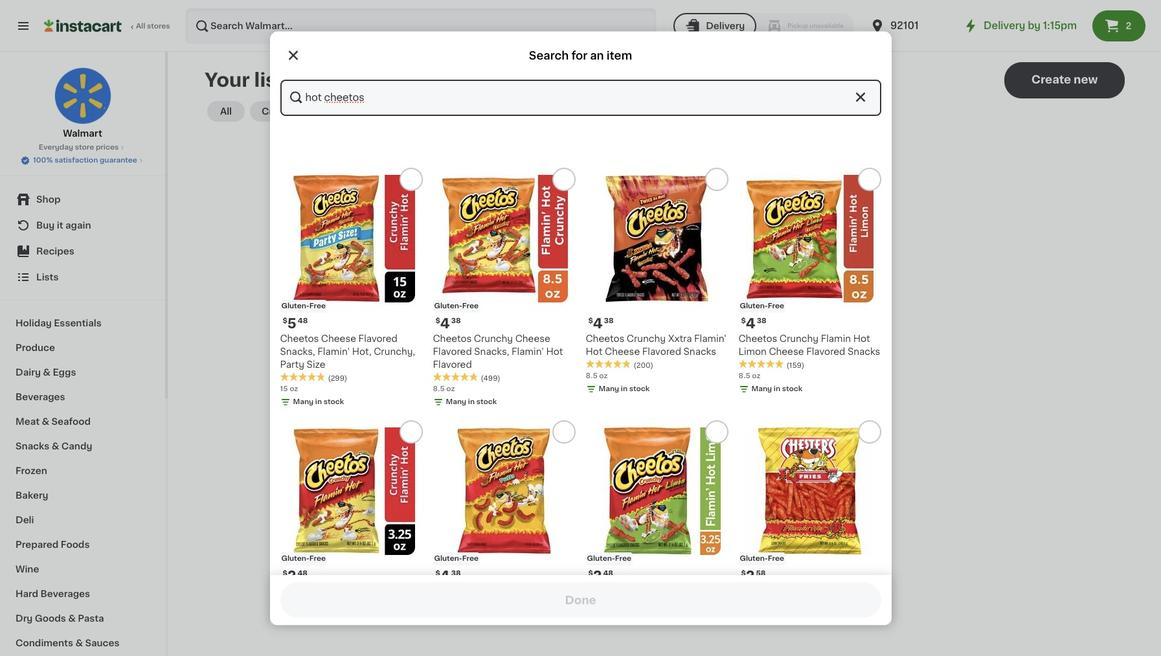 Task type: vqa. For each thing, say whether or not it's contained in the screenshot.


Task type: locate. For each thing, give the bounding box(es) containing it.
crunchy inside cheetos crunchy flamin hot limon cheese flavored snacks
[[780, 334, 819, 343]]

0 horizontal spatial all
[[136, 23, 145, 30]]

your
[[205, 71, 250, 89]]

crunchy inside cheetos crunchy xxtra flamin' hot cheese flavored snacks
[[627, 334, 666, 343]]

your lists
[[205, 71, 296, 89]]

lists down recipes
[[36, 273, 59, 282]]

delivery for delivery
[[706, 21, 745, 30]]

0 horizontal spatial 8.5
[[433, 385, 445, 392]]

crunchy for xxtra
[[627, 334, 666, 343]]

crunchy up (499)
[[474, 334, 513, 343]]

snacks down 'flamin' on the bottom of page
[[848, 346, 880, 356]]

prepared
[[16, 540, 59, 549]]

cheetos inside cheetos crunchy flamin hot limon cheese flavored snacks
[[739, 334, 777, 343]]

snacks down xxtra on the right
[[684, 346, 716, 356]]

beverages up dry goods & pasta
[[40, 589, 90, 598]]

everyday store prices link
[[39, 142, 126, 153]]

4 for cheetos crunchy cheese flavored snacks, flamin' hot flavored
[[440, 316, 450, 330]]

by left me
[[302, 107, 314, 116]]

0 vertical spatial beverages
[[16, 392, 65, 402]]

lists up created
[[254, 71, 296, 89]]

flamin'
[[694, 334, 727, 343], [318, 346, 350, 356], [512, 346, 544, 356]]

dry goods & pasta
[[16, 614, 104, 623]]

stock for snacks,
[[477, 398, 497, 405]]

2 horizontal spatial snacks
[[848, 346, 880, 356]]

snacks, inside 'cheetos cheese flavored snacks, flamin' hot, crunchy, party size'
[[280, 346, 315, 356]]

meat & seafood link
[[8, 409, 157, 434]]

3 crunchy from the left
[[780, 334, 819, 343]]

dialog
[[270, 31, 891, 656]]

cheetos for snacks,
[[433, 334, 472, 343]]

cheetos inside 'cheetos cheese flavored snacks, flamin' hot, crunchy, party size'
[[280, 334, 319, 343]]

stock for flamin'
[[324, 398, 344, 405]]

many for cheetos crunchy cheese flavored snacks, flamin' hot flavored
[[446, 398, 466, 405]]

8.5
[[586, 372, 598, 379], [739, 372, 750, 379], [433, 385, 445, 392]]

delivery
[[984, 21, 1026, 30], [706, 21, 745, 30]]

& inside 'link'
[[43, 368, 51, 377]]

1 $ 2 48 from the left
[[283, 569, 308, 582]]

gluten-free
[[281, 302, 326, 309], [434, 302, 479, 309], [740, 302, 784, 309], [281, 554, 326, 562], [434, 554, 479, 562], [587, 554, 631, 562], [740, 554, 784, 562]]

snacks inside cheetos crunchy xxtra flamin' hot cheese flavored snacks
[[684, 346, 716, 356]]

crunchy inside cheetos crunchy cheese flavored snacks, flamin' hot flavored
[[474, 334, 513, 343]]

100% satisfaction guarantee
[[33, 157, 137, 164]]

8.5 for cheetos crunchy cheese flavored snacks, flamin' hot flavored
[[433, 385, 445, 392]]

1 crunchy from the left
[[474, 334, 513, 343]]

foods
[[61, 540, 90, 549]]

0 horizontal spatial snacks
[[16, 442, 49, 451]]

cheetos for limon
[[739, 334, 777, 343]]

stock inside product group
[[324, 398, 344, 405]]

1 horizontal spatial snacks,
[[474, 346, 509, 356]]

all left the stores
[[136, 23, 145, 30]]

stock for limon
[[782, 385, 803, 392]]

0 horizontal spatial delivery
[[706, 21, 745, 30]]

many inside product group
[[293, 398, 314, 405]]

0 horizontal spatial lists
[[36, 273, 59, 282]]

0 horizontal spatial crunchy
[[474, 334, 513, 343]]

hot
[[853, 334, 870, 343], [546, 346, 563, 356], [586, 346, 603, 356]]

snacks inside snacks & candy link
[[16, 442, 49, 451]]

stores
[[147, 23, 170, 30]]

crunchy for cheese
[[474, 334, 513, 343]]

lists left you
[[586, 283, 607, 292]]

0 horizontal spatial snacks,
[[280, 346, 315, 356]]

oz down limon at right
[[752, 372, 761, 379]]

stock down (200)
[[629, 385, 650, 392]]

flavored
[[359, 334, 398, 343], [433, 346, 472, 356], [642, 346, 681, 356], [806, 346, 845, 356], [433, 359, 472, 369]]

oz right 15
[[290, 385, 298, 392]]

produce
[[16, 343, 55, 352]]

eggs
[[53, 368, 76, 377]]

1 vertical spatial lists
[[652, 269, 675, 279]]

be
[[678, 283, 689, 292]]

instacart logo image
[[44, 18, 122, 34]]

many for cheetos cheese flavored snacks, flamin' hot, crunchy, party size
[[293, 398, 314, 405]]

4 cheetos from the left
[[739, 334, 777, 343]]

2 horizontal spatial hot
[[853, 334, 870, 343]]

lists link
[[8, 264, 157, 290]]

gluten- inside product group
[[281, 302, 309, 309]]

(159)
[[787, 361, 804, 369]]

xxtra
[[668, 334, 692, 343]]

None search field
[[185, 8, 657, 44]]

38
[[451, 317, 461, 324], [604, 317, 614, 324], [757, 317, 767, 324], [451, 569, 461, 576]]

all for all stores
[[136, 23, 145, 30]]

1 horizontal spatial delivery
[[984, 21, 1026, 30]]

product group
[[280, 167, 423, 409], [433, 167, 575, 409], [586, 167, 728, 396], [739, 167, 881, 396], [280, 420, 423, 646], [433, 420, 575, 656], [586, 420, 728, 646], [739, 420, 881, 620]]

None search field
[[280, 79, 881, 115]]

38 for cheetos crunchy flamin hot limon cheese flavored snacks
[[757, 317, 767, 324]]

48 inside $ 5 48
[[298, 317, 308, 324]]

oz down cheetos crunchy xxtra flamin' hot cheese flavored snacks in the right bottom of the page
[[599, 372, 608, 379]]

condiments & sauces
[[16, 639, 119, 648]]

4
[[440, 316, 450, 330], [593, 316, 603, 330], [746, 316, 756, 330], [440, 569, 450, 582]]

in for flamin'
[[315, 398, 322, 405]]

by for created
[[302, 107, 314, 116]]

cheetos inside cheetos crunchy xxtra flamin' hot cheese flavored snacks
[[586, 334, 625, 343]]

oz down cheetos crunchy cheese flavored snacks, flamin' hot flavored
[[446, 385, 455, 392]]

0 horizontal spatial hot
[[546, 346, 563, 356]]

stock down (499)
[[477, 398, 497, 405]]

2 snacks, from the left
[[474, 346, 509, 356]]

stock down (159)
[[782, 385, 803, 392]]

& for condiments
[[75, 639, 83, 648]]

shop link
[[8, 187, 157, 212]]

store
[[75, 144, 94, 151]]

snacks, up the party at the bottom left
[[280, 346, 315, 356]]

0 vertical spatial lists
[[254, 71, 296, 89]]

all for all
[[220, 107, 232, 116]]

in down cheetos crunchy flamin hot limon cheese flavored snacks
[[774, 385, 780, 392]]

lists up will
[[652, 269, 675, 279]]

1 horizontal spatial lists
[[652, 269, 675, 279]]

2
[[1126, 21, 1132, 30], [287, 569, 296, 582], [593, 569, 602, 582], [746, 569, 755, 582]]

buy it again
[[36, 221, 91, 230]]

2 horizontal spatial 8.5 oz
[[739, 372, 761, 379]]

flavored inside cheetos crunchy flamin hot limon cheese flavored snacks
[[806, 346, 845, 356]]

many in stock for snacks,
[[446, 398, 497, 405]]

all inside "link"
[[136, 23, 145, 30]]

$
[[283, 317, 287, 324], [436, 317, 440, 324], [588, 317, 593, 324], [741, 317, 746, 324], [283, 569, 287, 576], [436, 569, 440, 576], [588, 569, 593, 576], [741, 569, 746, 576]]

92101
[[891, 21, 919, 30]]

in for snacks,
[[468, 398, 475, 405]]

2 cheetos from the left
[[433, 334, 472, 343]]

15
[[280, 385, 288, 392]]

& for dairy
[[43, 368, 51, 377]]

stock
[[629, 385, 650, 392], [782, 385, 803, 392], [324, 398, 344, 405], [477, 398, 497, 405]]

meat
[[16, 417, 40, 426]]

1 horizontal spatial 8.5 oz
[[586, 372, 608, 379]]

all inside button
[[220, 107, 232, 116]]

in down cheetos crunchy xxtra flamin' hot cheese flavored snacks in the right bottom of the page
[[621, 385, 628, 392]]

48
[[298, 317, 308, 324], [298, 569, 308, 576], [603, 569, 613, 576]]

1 horizontal spatial crunchy
[[627, 334, 666, 343]]

$ 2 48
[[283, 569, 308, 582], [588, 569, 613, 582]]

lists
[[254, 71, 296, 89], [652, 269, 675, 279]]

snacks, up (499)
[[474, 346, 509, 356]]

1 vertical spatial all
[[220, 107, 232, 116]]

0 horizontal spatial $ 2 48
[[283, 569, 308, 582]]

1 horizontal spatial hot
[[586, 346, 603, 356]]

0 horizontal spatial 8.5 oz
[[433, 385, 455, 392]]

me
[[316, 107, 331, 116]]

snacks inside cheetos crunchy flamin hot limon cheese flavored snacks
[[848, 346, 880, 356]]

cheetos inside cheetos crunchy cheese flavored snacks, flamin' hot flavored
[[433, 334, 472, 343]]

2 horizontal spatial 8.5
[[739, 372, 750, 379]]

& left 'sauces'
[[75, 639, 83, 648]]

cheese
[[321, 334, 356, 343], [515, 334, 550, 343], [605, 346, 640, 356], [769, 346, 804, 356]]

1 horizontal spatial $ 2 48
[[588, 569, 613, 582]]

cheetos
[[280, 334, 319, 343], [433, 334, 472, 343], [586, 334, 625, 343], [739, 334, 777, 343]]

1 cheetos from the left
[[280, 334, 319, 343]]

1 vertical spatial lists
[[586, 283, 607, 292]]

many
[[599, 385, 619, 392], [752, 385, 772, 392], [293, 398, 314, 405], [446, 398, 466, 405]]

oz inside product group
[[290, 385, 298, 392]]

many in stock
[[599, 385, 650, 392], [752, 385, 803, 392], [293, 398, 344, 405], [446, 398, 497, 405]]

0 horizontal spatial by
[[302, 107, 314, 116]]

snacks,
[[280, 346, 315, 356], [474, 346, 509, 356]]

1 horizontal spatial snacks
[[684, 346, 716, 356]]

crunchy up (200)
[[627, 334, 666, 343]]

1 vertical spatial beverages
[[40, 589, 90, 598]]

walmart
[[63, 129, 102, 138]]

4 for cheetos crunchy flamin hot limon cheese flavored snacks
[[746, 316, 756, 330]]

oz for cheetos crunchy flamin hot limon cheese flavored snacks
[[752, 372, 761, 379]]

Search Walmart... field
[[280, 79, 881, 115]]

2 crunchy from the left
[[627, 334, 666, 343]]

snacks up the frozen
[[16, 442, 49, 451]]

in for hot
[[621, 385, 628, 392]]

crunchy for flamin
[[780, 334, 819, 343]]

(299)
[[328, 374, 347, 381]]

1 horizontal spatial lists
[[586, 283, 607, 292]]

hot inside cheetos crunchy cheese flavored snacks, flamin' hot flavored
[[546, 346, 563, 356]]

crunchy up (159)
[[780, 334, 819, 343]]

1 vertical spatial by
[[302, 107, 314, 116]]

walmart link
[[54, 67, 111, 140]]

many in stock down (200)
[[599, 385, 650, 392]]

hot inside cheetos crunchy xxtra flamin' hot cheese flavored snacks
[[586, 346, 603, 356]]

in down size
[[315, 398, 322, 405]]

by left 1:15pm
[[1028, 21, 1041, 30]]

all
[[136, 23, 145, 30], [220, 107, 232, 116]]

in inside product group
[[315, 398, 322, 405]]

5
[[287, 316, 297, 330]]

many in stock down (159)
[[752, 385, 803, 392]]

flamin' inside cheetos crunchy xxtra flamin' hot cheese flavored snacks
[[694, 334, 727, 343]]

beverages down "dairy & eggs"
[[16, 392, 65, 402]]

essentials
[[54, 319, 102, 328]]

frozen
[[16, 466, 47, 475]]

frozen link
[[8, 459, 157, 483]]

0 vertical spatial by
[[1028, 21, 1041, 30]]

crunchy
[[474, 334, 513, 343], [627, 334, 666, 343], [780, 334, 819, 343]]

stock down (299)
[[324, 398, 344, 405]]

free
[[309, 302, 326, 309], [462, 302, 479, 309], [768, 302, 784, 309], [309, 554, 326, 562], [462, 554, 479, 562], [615, 554, 631, 562], [768, 554, 784, 562]]

1:15pm
[[1043, 21, 1077, 30]]

1 horizontal spatial all
[[220, 107, 232, 116]]

lists inside the no lists yet lists you create will be saved here.
[[652, 269, 675, 279]]

many in stock down (299)
[[293, 398, 344, 405]]

all down your
[[220, 107, 232, 116]]

snacks for hot
[[848, 346, 880, 356]]

1 horizontal spatial 8.5
[[586, 372, 598, 379]]

$ 5 48
[[283, 316, 308, 330]]

3 cheetos from the left
[[586, 334, 625, 343]]

1 horizontal spatial by
[[1028, 21, 1041, 30]]

& right meat
[[42, 417, 49, 426]]

many in stock down (499)
[[446, 398, 497, 405]]

in down cheetos crunchy cheese flavored snacks, flamin' hot flavored
[[468, 398, 475, 405]]

service type group
[[674, 13, 854, 39]]

2 horizontal spatial crunchy
[[780, 334, 819, 343]]

dairy
[[16, 368, 41, 377]]

$ 4 38 for cheetos crunchy cheese flavored snacks, flamin' hot flavored
[[436, 316, 461, 330]]

cheetos for hot
[[586, 334, 625, 343]]

2 horizontal spatial flamin'
[[694, 334, 727, 343]]

& left the candy
[[52, 442, 59, 451]]

dialog containing 5
[[270, 31, 891, 656]]

lists for no
[[652, 269, 675, 279]]

none search field inside dialog
[[280, 79, 881, 115]]

flamin' inside cheetos crunchy cheese flavored snacks, flamin' hot flavored
[[512, 346, 544, 356]]

8.5 oz
[[586, 372, 608, 379], [739, 372, 761, 379], [433, 385, 455, 392]]

& left eggs
[[43, 368, 51, 377]]

by inside button
[[302, 107, 314, 116]]

0 horizontal spatial lists
[[254, 71, 296, 89]]

(499)
[[481, 374, 500, 381]]

many in stock for flamin'
[[293, 398, 344, 405]]

new
[[1074, 74, 1098, 85]]

1 snacks, from the left
[[280, 346, 315, 356]]

saved
[[692, 283, 719, 292]]

1 horizontal spatial flamin'
[[512, 346, 544, 356]]

delivery inside button
[[706, 21, 745, 30]]

0 horizontal spatial flamin'
[[318, 346, 350, 356]]

0 vertical spatial all
[[136, 23, 145, 30]]

snacks, inside cheetos crunchy cheese flavored snacks, flamin' hot flavored
[[474, 346, 509, 356]]



Task type: describe. For each thing, give the bounding box(es) containing it.
hot,
[[352, 346, 372, 356]]

flamin
[[821, 334, 851, 343]]

delivery by 1:15pm link
[[963, 18, 1077, 34]]

$ inside the $ 2 58
[[741, 569, 746, 576]]

seafood
[[52, 417, 91, 426]]

many for cheetos crunchy flamin hot limon cheese flavored snacks
[[752, 385, 772, 392]]

product group containing 5
[[280, 167, 423, 409]]

many in stock for hot
[[599, 385, 650, 392]]

by for delivery
[[1028, 21, 1041, 30]]

cheese inside cheetos crunchy xxtra flamin' hot cheese flavored snacks
[[605, 346, 640, 356]]

4 for cheetos crunchy xxtra flamin' hot cheese flavored snacks
[[593, 316, 603, 330]]

$ 4 38 for cheetos crunchy flamin hot limon cheese flavored snacks
[[741, 316, 767, 330]]

create new
[[1032, 74, 1098, 85]]

dry
[[16, 614, 33, 623]]

holiday essentials link
[[8, 311, 157, 335]]

cheese inside 'cheetos cheese flavored snacks, flamin' hot, crunchy, party size'
[[321, 334, 356, 343]]

100%
[[33, 157, 53, 164]]

hard beverages link
[[8, 582, 157, 606]]

bakery link
[[8, 483, 157, 508]]

cheetos for flamin'
[[280, 334, 319, 343]]

produce link
[[8, 335, 157, 360]]

hard beverages
[[16, 589, 90, 598]]

oz for cheetos crunchy cheese flavored snacks, flamin' hot flavored
[[446, 385, 455, 392]]

everyday store prices
[[39, 144, 119, 151]]

created by me
[[262, 107, 331, 116]]

2 $ 2 48 from the left
[[588, 569, 613, 582]]

snacks & candy
[[16, 442, 92, 451]]

item
[[607, 50, 632, 60]]

beverages link
[[8, 385, 157, 409]]

snacks & candy link
[[8, 434, 157, 459]]

delivery by 1:15pm
[[984, 21, 1077, 30]]

party
[[280, 359, 304, 369]]

prepared foods
[[16, 540, 90, 549]]

15 oz
[[280, 385, 298, 392]]

8.5 for cheetos crunchy flamin hot limon cheese flavored snacks
[[739, 372, 750, 379]]

38 for cheetos crunchy xxtra flamin' hot cheese flavored snacks
[[604, 317, 614, 324]]

search for an item
[[529, 50, 632, 60]]

all button
[[207, 101, 245, 122]]

oz for cheetos crunchy xxtra flamin' hot cheese flavored snacks
[[599, 372, 608, 379]]

(200)
[[634, 361, 653, 369]]

will
[[661, 283, 675, 292]]

8.5 oz for cheetos crunchy cheese flavored snacks, flamin' hot flavored
[[433, 385, 455, 392]]

lists inside the no lists yet lists you create will be saved here.
[[586, 283, 607, 292]]

walmart logo image
[[54, 67, 111, 124]]

many in stock for limon
[[752, 385, 803, 392]]

delivery button
[[674, 13, 757, 39]]

& for meat
[[42, 417, 49, 426]]

sauces
[[85, 639, 119, 648]]

lists for your
[[254, 71, 296, 89]]

shop
[[36, 195, 60, 204]]

prices
[[96, 144, 119, 151]]

search
[[529, 50, 569, 60]]

deli link
[[8, 508, 157, 532]]

cheetos cheese flavored snacks, flamin' hot, crunchy, party size
[[280, 334, 415, 369]]

wine
[[16, 565, 39, 574]]

created by me button
[[250, 101, 342, 122]]

recipes
[[36, 247, 74, 256]]

satisfaction
[[54, 157, 98, 164]]

create
[[629, 283, 658, 292]]

for
[[571, 50, 587, 60]]

an
[[590, 50, 604, 60]]

oz for cheetos cheese flavored snacks, flamin' hot, crunchy, party size
[[290, 385, 298, 392]]

& for snacks
[[52, 442, 59, 451]]

deli
[[16, 516, 34, 525]]

buy it again link
[[8, 212, 157, 238]]

holiday essentials
[[16, 319, 102, 328]]

cheetos crunchy flamin hot limon cheese flavored snacks
[[739, 334, 880, 356]]

meat & seafood
[[16, 417, 91, 426]]

condiments & sauces link
[[8, 631, 157, 655]]

all stores link
[[44, 8, 171, 44]]

holiday
[[16, 319, 52, 328]]

stock for hot
[[629, 385, 650, 392]]

pasta
[[78, 614, 104, 623]]

you
[[610, 283, 627, 292]]

100% satisfaction guarantee button
[[20, 153, 145, 166]]

92101 button
[[870, 8, 948, 44]]

hot inside cheetos crunchy flamin hot limon cheese flavored snacks
[[853, 334, 870, 343]]

yet
[[678, 269, 697, 279]]

condiments
[[16, 639, 73, 648]]

no
[[633, 269, 649, 279]]

here.
[[721, 283, 744, 292]]

limon
[[739, 346, 767, 356]]

flavored inside cheetos crunchy xxtra flamin' hot cheese flavored snacks
[[642, 346, 681, 356]]

snacks for flamin'
[[684, 346, 716, 356]]

wine link
[[8, 557, 157, 582]]

create
[[1032, 74, 1071, 85]]

cheetos crunchy xxtra flamin' hot cheese flavored snacks
[[586, 334, 727, 356]]

again
[[65, 221, 91, 230]]

58
[[756, 569, 766, 576]]

delivery for delivery by 1:15pm
[[984, 21, 1026, 30]]

2 inside button
[[1126, 21, 1132, 30]]

no lists yet lists you create will be saved here.
[[586, 269, 744, 292]]

8.5 oz for cheetos crunchy flamin hot limon cheese flavored snacks
[[739, 372, 761, 379]]

flavored inside 'cheetos cheese flavored snacks, flamin' hot, crunchy, party size'
[[359, 334, 398, 343]]

38 for cheetos crunchy cheese flavored snacks, flamin' hot flavored
[[451, 317, 461, 324]]

crunchy,
[[374, 346, 415, 356]]

8.5 for cheetos crunchy xxtra flamin' hot cheese flavored snacks
[[586, 372, 598, 379]]

candy
[[61, 442, 92, 451]]

0 vertical spatial lists
[[36, 273, 59, 282]]

cheese inside cheetos crunchy cheese flavored snacks, flamin' hot flavored
[[515, 334, 550, 343]]

dairy & eggs link
[[8, 360, 157, 385]]

recipes link
[[8, 238, 157, 264]]

create new button
[[1005, 62, 1125, 98]]

flamin' inside 'cheetos cheese flavored snacks, flamin' hot, crunchy, party size'
[[318, 346, 350, 356]]

everyday
[[39, 144, 73, 151]]

goods
[[35, 614, 66, 623]]

$ 4 38 for cheetos crunchy xxtra flamin' hot cheese flavored snacks
[[588, 316, 614, 330]]

8.5 oz for cheetos crunchy xxtra flamin' hot cheese flavored snacks
[[586, 372, 608, 379]]

bakery
[[16, 491, 48, 500]]

many for cheetos crunchy xxtra flamin' hot cheese flavored snacks
[[599, 385, 619, 392]]

cheetos crunchy cheese flavored snacks, flamin' hot flavored
[[433, 334, 563, 369]]

& left pasta
[[68, 614, 76, 623]]

in for limon
[[774, 385, 780, 392]]

guarantee
[[100, 157, 137, 164]]

hard
[[16, 589, 38, 598]]

cheese inside cheetos crunchy flamin hot limon cheese flavored snacks
[[769, 346, 804, 356]]

$ inside $ 5 48
[[283, 317, 287, 324]]

dairy & eggs
[[16, 368, 76, 377]]

created
[[262, 107, 300, 116]]



